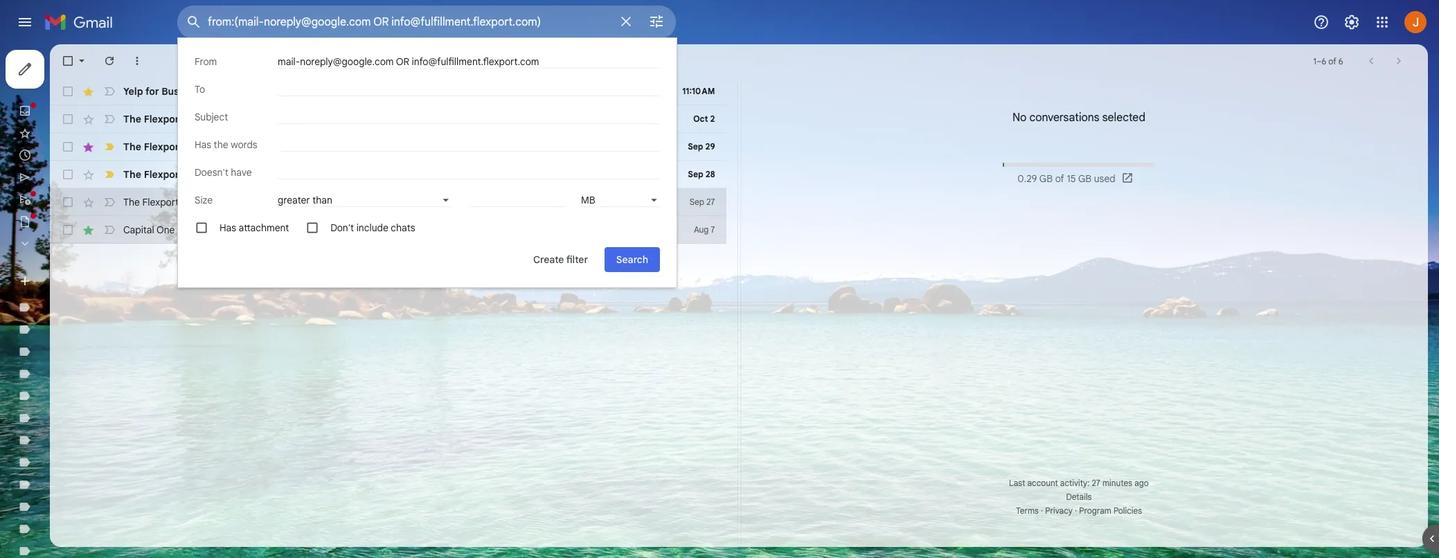Task type: describe. For each thing, give the bounding box(es) containing it.
minutes
[[1103, 478, 1133, 488]]

the flexport team for you're missing a step! here's how to send your inventory
[[123, 141, 211, 153]]

time
[[328, 196, 348, 208]]

increase
[[292, 168, 333, 181]]

next
[[1409, 168, 1428, 181]]

Size value text field
[[469, 193, 564, 207]]

capital
[[123, 224, 154, 236]]

a for roll!
[[1364, 168, 1370, 181]]

details
[[1066, 492, 1092, 502]]

80%
[[394, 168, 415, 181]]

business
[[161, 85, 204, 98]]

don't leave your inventory waiting!
[[292, 113, 460, 125]]

from
[[195, 55, 217, 68]]

1 vertical spatial inventory
[[512, 141, 558, 153]]

more image
[[130, 54, 144, 68]]

sep 29
[[688, 141, 715, 152]]

flexport for you're
[[144, 141, 183, 153]]

waiting!
[[419, 113, 457, 125]]

a for step!
[[362, 141, 368, 153]]

3 the flexport team from the top
[[123, 168, 211, 181]]

policies
[[1114, 506, 1142, 516]]

how
[[429, 141, 448, 153]]

size unit list box
[[581, 193, 660, 207]]

you're for you're on a roll! the next
[[1321, 168, 1348, 181]]

you're for you're missing a step! here's how to send your inventory
[[292, 141, 321, 153]]

you've
[[338, 224, 366, 236]]

doesn't have
[[195, 166, 252, 179]]

page
[[444, 85, 467, 98]]

search
[[616, 253, 648, 266]]

- up "now!" at the top of the page
[[572, 141, 581, 153]]

2
[[710, 114, 715, 124]]

greater than option
[[278, 194, 439, 206]]

subject
[[195, 111, 228, 123]]

details link
[[1066, 492, 1092, 502]]

privacy link
[[1045, 506, 1073, 516]]

sep 27
[[690, 197, 715, 207]]

it's now time to send your inventory - here's the 411
[[292, 196, 519, 208]]

- up mb
[[575, 168, 585, 181]]

been
[[368, 224, 391, 236]]

your left free
[[332, 85, 354, 98]]

words
[[231, 139, 257, 151]]

include
[[356, 222, 388, 234]]

yelp for business
[[123, 85, 204, 98]]

3 row from the top
[[50, 133, 726, 161]]

oct 2
[[693, 114, 715, 124]]

row containing capital one shopping
[[50, 216, 726, 244]]

the flexport team for it's now time to send your inventory - here's the 411
[[123, 196, 205, 208]]

no conversations selected
[[1013, 111, 1146, 125]]

you're missing a step! here's how to send your inventory
[[292, 141, 560, 153]]

411
[[504, 196, 517, 208]]

your left "fast"
[[482, 168, 503, 181]]

terms
[[1016, 506, 1039, 516]]

now
[[308, 196, 326, 208]]

0 horizontal spatial the
[[214, 139, 228, 151]]

follow link to manage storage image
[[1121, 172, 1135, 186]]

has attachment
[[220, 222, 289, 234]]

aug
[[694, 224, 709, 235]]

1 · from the left
[[1041, 506, 1043, 516]]

search mail image
[[181, 10, 206, 35]]

size list box
[[278, 193, 452, 207]]

you're on a roll! the next
[[1319, 168, 1428, 181]]

your up "fast"
[[488, 141, 510, 153]]

- right the page
[[470, 85, 474, 98]]

create
[[533, 253, 564, 266]]

team for don't leave your inventory waiting!
[[185, 113, 211, 125]]

has for has the words
[[195, 139, 211, 151]]

mb
[[581, 194, 595, 206]]

the for don't leave your inventory waiting!
[[123, 113, 141, 125]]

for
[[145, 85, 159, 98]]

selected
[[1102, 111, 1146, 125]]

0 vertical spatial 27
[[706, 197, 715, 207]]

capital one shopping
[[123, 224, 219, 236]]

manage
[[292, 85, 330, 98]]

shopping
[[177, 224, 219, 236]]

2 gb from the left
[[1078, 172, 1092, 185]]

step!
[[370, 141, 394, 153]]

here's
[[396, 141, 426, 153]]

conversations
[[1030, 111, 1100, 125]]

size
[[195, 194, 213, 206]]

7
[[711, 224, 715, 235]]

2 by from the left
[[417, 168, 429, 181]]

0.29
[[1018, 172, 1037, 185]]

inbox inside the inbox congrats, you've been chosen to get $10
[[265, 224, 285, 235]]

11:10 am
[[682, 86, 715, 96]]

2 inbox from the top
[[265, 114, 285, 124]]

here's
[[458, 196, 485, 208]]

flexport for don't
[[144, 113, 183, 125]]

- right 411
[[531, 196, 540, 208]]

sep 28
[[688, 169, 715, 179]]

used
[[1094, 172, 1116, 185]]

to
[[195, 83, 205, 96]]

get
[[439, 224, 454, 236]]

- up the has the words text field
[[471, 113, 481, 125]]

sep for it's now time to send your inventory - here's the 411
[[690, 197, 704, 207]]

tags
[[528, 168, 550, 181]]

⚡ image
[[519, 197, 531, 209]]

chosen
[[393, 224, 426, 236]]

team up size
[[185, 168, 211, 181]]

From text field
[[278, 55, 660, 69]]

sales
[[335, 168, 360, 181]]

congrats,
[[292, 224, 335, 236]]

29
[[705, 141, 715, 152]]

create filter link
[[522, 247, 599, 272]]

fast
[[506, 168, 526, 181]]

15
[[1067, 172, 1076, 185]]

$10
[[456, 224, 472, 236]]

1 yelp from the left
[[123, 85, 143, 98]]

have
[[231, 166, 252, 179]]

program
[[1079, 506, 1112, 516]]



Task type: locate. For each thing, give the bounding box(es) containing it.
gb left of
[[1039, 172, 1053, 185]]

· down details link
[[1075, 506, 1077, 516]]

team up doesn't
[[185, 141, 211, 153]]

no conversations selected main content
[[50, 44, 1428, 547]]

inbox left leave
[[265, 114, 285, 124]]

0 horizontal spatial by
[[362, 168, 374, 181]]

to left get
[[428, 224, 437, 236]]

doesn't
[[195, 166, 228, 179]]

inbox congrats, you've been chosen to get $10
[[265, 224, 472, 236]]

to right time
[[350, 196, 359, 208]]

1 vertical spatial a
[[1364, 168, 1370, 181]]

0.29 gb of 15 gb used
[[1018, 172, 1116, 185]]

send up doesn't have text field
[[463, 141, 486, 153]]

team for it's now time to send your inventory - here's the 411
[[181, 196, 205, 208]]

now!
[[553, 168, 575, 181]]

inventory up step!
[[372, 113, 417, 125]]

1 by from the left
[[362, 168, 374, 181]]

2 yelp from the left
[[377, 85, 397, 98]]

inbox
[[265, 86, 285, 96], [265, 114, 285, 124], [265, 141, 285, 152], [265, 169, 285, 179], [265, 197, 285, 207], [265, 224, 285, 235]]

1 inbox from the top
[[265, 86, 285, 96]]

inbox up greater
[[265, 169, 285, 179]]

0 horizontal spatial send
[[362, 196, 383, 208]]

None checkbox
[[61, 54, 75, 68], [61, 84, 75, 98], [61, 112, 75, 126], [61, 140, 75, 154], [61, 168, 75, 181], [61, 54, 75, 68], [61, 84, 75, 98], [61, 112, 75, 126], [61, 140, 75, 154], [61, 168, 75, 181]]

2 horizontal spatial to
[[451, 141, 461, 153]]

inbox manage your free yelp business page -
[[265, 85, 477, 98]]

by right 80%
[[417, 168, 429, 181]]

the
[[214, 139, 228, 151], [487, 196, 502, 208]]

0 horizontal spatial ·
[[1041, 506, 1043, 516]]

0 horizontal spatial you're
[[292, 141, 321, 153]]

main menu image
[[17, 14, 33, 30]]

4 inbox from the top
[[265, 169, 285, 179]]

clear search image
[[612, 8, 640, 35]]

the flexport team up doesn't
[[123, 141, 211, 153]]

1 vertical spatial send
[[362, 196, 383, 208]]

yelp
[[123, 85, 143, 98], [377, 85, 397, 98]]

mb option
[[581, 194, 648, 206]]

the flexport team up size
[[123, 168, 211, 181]]

you're up increase
[[292, 141, 321, 153]]

you're left 'on'
[[1321, 168, 1348, 181]]

chats
[[391, 222, 415, 234]]

has the words
[[195, 139, 257, 151]]

2 vertical spatial sep
[[690, 197, 704, 207]]

1 vertical spatial 27
[[1092, 478, 1101, 488]]

3 inbox from the top
[[265, 141, 285, 152]]

1 horizontal spatial to
[[428, 224, 437, 236]]

1 horizontal spatial don't
[[331, 222, 354, 234]]

team down to at the top of the page
[[185, 113, 211, 125]]

last account activity: 27 minutes ago details terms · privacy · program policies
[[1009, 478, 1149, 516]]

Has the words text field
[[280, 138, 660, 152]]

filter
[[566, 253, 588, 266]]

0 horizontal spatial gb
[[1039, 172, 1053, 185]]

free
[[356, 85, 375, 98]]

sep for you're missing a step! here's how to send your inventory
[[688, 141, 703, 152]]

roll!
[[1372, 168, 1388, 181]]

sep left 28 on the top left
[[688, 169, 703, 179]]

the for it's now time to send your inventory - here's the 411
[[123, 196, 140, 208]]

flexport
[[144, 113, 183, 125], [144, 141, 183, 153], [144, 168, 183, 181], [142, 196, 179, 208]]

advanced search options image
[[643, 8, 670, 35]]

1 horizontal spatial gb
[[1078, 172, 1092, 185]]

gb right '15'
[[1078, 172, 1092, 185]]

aug 7
[[694, 224, 715, 235]]

gmail image
[[44, 8, 120, 36]]

the flexport team down yelp for business
[[123, 113, 211, 125]]

by left 40-
[[362, 168, 374, 181]]

27 inside "last account activity: 27 minutes ago details terms · privacy · program policies"
[[1092, 478, 1101, 488]]

inbox left it's
[[265, 197, 285, 207]]

inventory up tags on the left of the page
[[512, 141, 558, 153]]

4 the flexport team from the top
[[123, 196, 205, 208]]

5 row from the top
[[50, 188, 726, 216]]

Search mail text field
[[208, 15, 609, 29]]

0 vertical spatial the
[[214, 139, 228, 151]]

the flexport team
[[123, 113, 211, 125], [123, 141, 211, 153], [123, 168, 211, 181], [123, 196, 205, 208]]

than
[[312, 194, 332, 206]]

0 vertical spatial has
[[195, 139, 211, 151]]

🚛 image
[[460, 114, 471, 126]]

search button
[[605, 247, 660, 272]]

0 horizontal spatial don't
[[292, 113, 317, 125]]

gb
[[1039, 172, 1053, 185], [1078, 172, 1092, 185]]

6 inbox from the top
[[265, 224, 285, 235]]

To text field
[[278, 82, 660, 96]]

has for has attachment
[[220, 222, 236, 234]]

1 horizontal spatial you're
[[1321, 168, 1348, 181]]

inbox left manage
[[265, 86, 285, 96]]

your
[[332, 85, 354, 98], [348, 113, 369, 125], [488, 141, 510, 153], [482, 168, 503, 181], [386, 196, 405, 208]]

6 row from the top
[[50, 216, 726, 244]]

1 gb from the left
[[1039, 172, 1053, 185]]

2 vertical spatial to
[[428, 224, 437, 236]]

1 horizontal spatial the
[[487, 196, 502, 208]]

a left step!
[[362, 141, 368, 153]]

inbox inside inbox increase sales by 40-80% by activating your fast tags now!
[[265, 169, 285, 179]]

has right shopping
[[220, 222, 236, 234]]

- left here's
[[451, 196, 455, 208]]

your up chats
[[386, 196, 405, 208]]

0 vertical spatial don't
[[292, 113, 317, 125]]

last
[[1009, 478, 1025, 488]]

· right terms
[[1041, 506, 1043, 516]]

0 vertical spatial inventory
[[372, 113, 417, 125]]

a right 'on'
[[1364, 168, 1370, 181]]

flexport for it's
[[142, 196, 179, 208]]

no
[[1013, 111, 1027, 125]]

you're
[[292, 141, 321, 153], [1321, 168, 1348, 181]]

27 down 28 on the top left
[[706, 197, 715, 207]]

row containing yelp for business
[[50, 78, 726, 105]]

0 vertical spatial to
[[451, 141, 461, 153]]

send
[[463, 141, 486, 153], [362, 196, 383, 208]]

🚛 image
[[560, 142, 572, 154]]

send up include
[[362, 196, 383, 208]]

don't include chats
[[331, 222, 415, 234]]

1 horizontal spatial a
[[1364, 168, 1370, 181]]

navigation
[[0, 44, 166, 558]]

inbox right words
[[265, 141, 285, 152]]

4 row from the top
[[50, 161, 1428, 188]]

team up shopping
[[181, 196, 205, 208]]

ago
[[1135, 478, 1149, 488]]

27
[[706, 197, 715, 207], [1092, 478, 1101, 488]]

activating
[[432, 168, 479, 181]]

1 horizontal spatial by
[[417, 168, 429, 181]]

settings image
[[1344, 14, 1360, 30]]

1 the flexport team from the top
[[123, 113, 211, 125]]

0 vertical spatial you're
[[292, 141, 321, 153]]

refresh image
[[103, 54, 116, 68]]

None checkbox
[[61, 195, 75, 209], [61, 223, 75, 237], [61, 195, 75, 209], [61, 223, 75, 237]]

don't down time
[[331, 222, 354, 234]]

sep left 29
[[688, 141, 703, 152]]

yelp left for on the top left of the page
[[123, 85, 143, 98]]

1 horizontal spatial ·
[[1075, 506, 1077, 516]]

1 vertical spatial has
[[220, 222, 236, 234]]

2 vertical spatial inventory
[[408, 196, 448, 208]]

missing
[[323, 141, 359, 153]]

the left words
[[214, 139, 228, 151]]

one
[[156, 224, 175, 236]]

it's
[[292, 196, 305, 208]]

the left 411
[[487, 196, 502, 208]]

the inside no conversations selected main content
[[487, 196, 502, 208]]

don't left leave
[[292, 113, 317, 125]]

to
[[451, 141, 461, 153], [350, 196, 359, 208], [428, 224, 437, 236]]

0 horizontal spatial yelp
[[123, 85, 143, 98]]

inventory
[[372, 113, 417, 125], [512, 141, 558, 153], [408, 196, 448, 208]]

0 horizontal spatial has
[[195, 139, 211, 151]]

don't inside 'row'
[[292, 113, 317, 125]]

the for you're missing a step! here's how to send your inventory
[[123, 141, 141, 153]]

2 the flexport team from the top
[[123, 141, 211, 153]]

has down subject
[[195, 139, 211, 151]]

inbox inside inbox manage your free yelp business page -
[[265, 86, 285, 96]]

privacy
[[1045, 506, 1073, 516]]

0 vertical spatial sep
[[688, 141, 703, 152]]

1 horizontal spatial has
[[220, 222, 236, 234]]

the flexport team for don't leave your inventory waiting!
[[123, 113, 211, 125]]

greater than
[[278, 194, 332, 206]]

a
[[362, 141, 368, 153], [1364, 168, 1370, 181]]

Doesn't have text field
[[278, 166, 660, 179]]

leave
[[320, 113, 345, 125]]

to right how
[[451, 141, 461, 153]]

1 vertical spatial the
[[487, 196, 502, 208]]

don't
[[292, 113, 317, 125], [331, 222, 354, 234]]

oct
[[693, 114, 708, 124]]

yelp right free
[[377, 85, 397, 98]]

1 horizontal spatial send
[[463, 141, 486, 153]]

0 horizontal spatial a
[[362, 141, 368, 153]]

2 row from the top
[[50, 105, 726, 133]]

of
[[1055, 172, 1064, 185]]

don't for don't leave your inventory waiting!
[[292, 113, 317, 125]]

0 vertical spatial a
[[362, 141, 368, 153]]

create filter
[[533, 253, 588, 266]]

terms link
[[1016, 506, 1039, 516]]

1 vertical spatial you're
[[1321, 168, 1348, 181]]

inventory down inbox increase sales by 40-80% by activating your fast tags now!
[[408, 196, 448, 208]]

1 vertical spatial to
[[350, 196, 359, 208]]

28
[[706, 169, 715, 179]]

on
[[1351, 168, 1362, 181]]

27 right activity:
[[1092, 478, 1101, 488]]

sep up aug at the left
[[690, 197, 704, 207]]

business
[[400, 85, 441, 98]]

inbox increase sales by 40-80% by activating your fast tags now!
[[265, 168, 575, 181]]

the flexport team up one
[[123, 196, 205, 208]]

1 horizontal spatial 27
[[1092, 478, 1101, 488]]

activity:
[[1060, 478, 1090, 488]]

1 row from the top
[[50, 78, 726, 105]]

40-
[[376, 168, 394, 181]]

1 horizontal spatial yelp
[[377, 85, 397, 98]]

has
[[195, 139, 211, 151], [220, 222, 236, 234]]

team for you're missing a step! here's how to send your inventory
[[185, 141, 211, 153]]

None search field
[[177, 6, 676, 39]]

inbox down greater
[[265, 224, 285, 235]]

0 horizontal spatial to
[[350, 196, 359, 208]]

2 · from the left
[[1075, 506, 1077, 516]]

Subject text field
[[278, 110, 660, 124]]

row
[[50, 78, 726, 105], [50, 105, 726, 133], [50, 133, 726, 161], [50, 161, 1428, 188], [50, 188, 726, 216], [50, 216, 726, 244]]

1 vertical spatial don't
[[331, 222, 354, 234]]

don't for don't include chats
[[331, 222, 354, 234]]

team
[[185, 113, 211, 125], [185, 141, 211, 153], [185, 168, 211, 181], [181, 196, 205, 208]]

0 vertical spatial send
[[463, 141, 486, 153]]

5 inbox from the top
[[265, 197, 285, 207]]

0 horizontal spatial 27
[[706, 197, 715, 207]]

1 vertical spatial sep
[[688, 169, 703, 179]]

attachment
[[239, 222, 289, 234]]

your right leave
[[348, 113, 369, 125]]

account
[[1027, 478, 1058, 488]]



Task type: vqa. For each thing, say whether or not it's contained in the screenshot.


